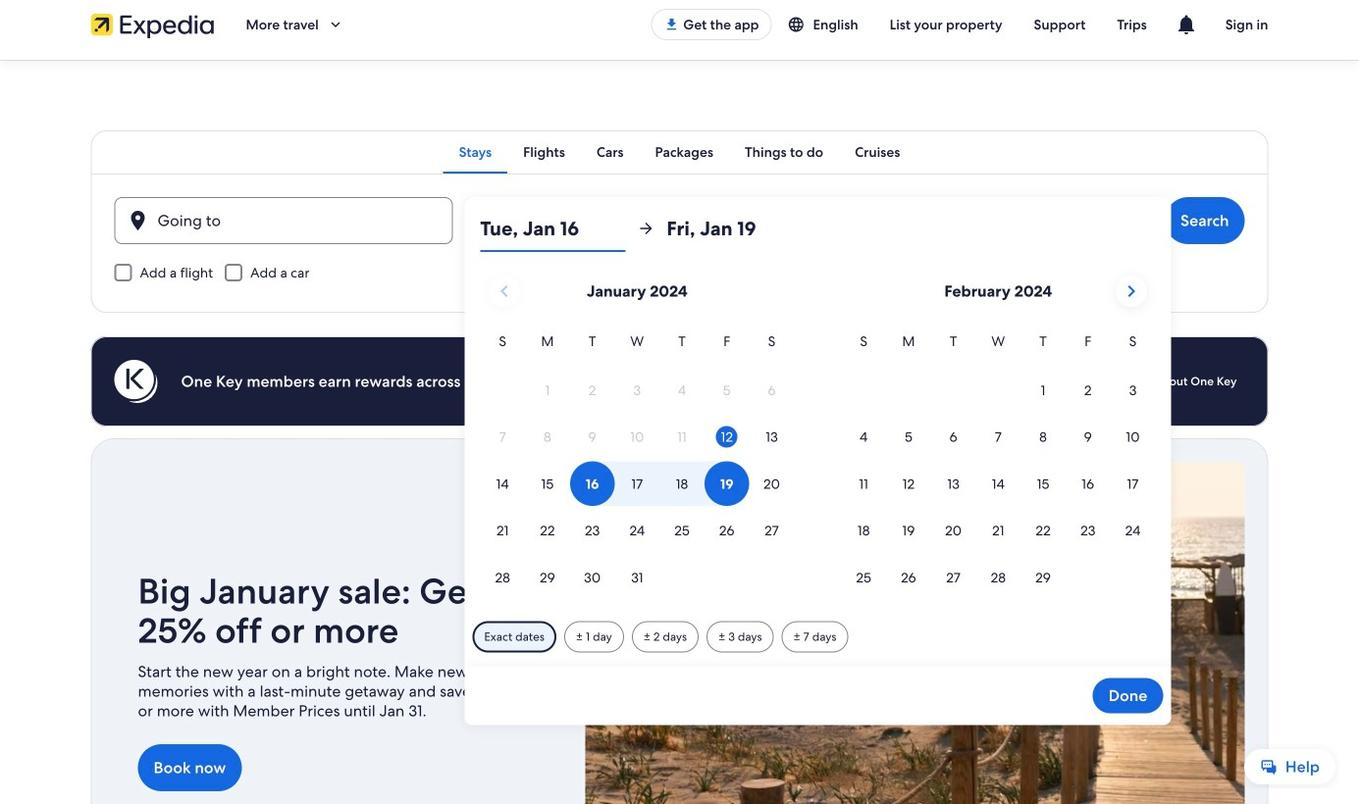 Task type: describe. For each thing, give the bounding box(es) containing it.
next month image
[[1119, 280, 1143, 303]]

directional image
[[637, 220, 655, 237]]

february 2024 element
[[841, 331, 1155, 602]]

download the app button image
[[664, 17, 679, 32]]



Task type: locate. For each thing, give the bounding box(es) containing it.
tab list
[[91, 131, 1268, 174]]

expedia logo image
[[91, 11, 214, 38]]

today element
[[716, 426, 738, 448]]

communication center icon image
[[1174, 13, 1198, 36]]

main content
[[0, 60, 1359, 805]]

previous month image
[[493, 280, 516, 303]]

january 2024 element
[[480, 331, 794, 602]]

more travel image
[[327, 16, 344, 33]]

application
[[480, 268, 1155, 602]]

small image
[[787, 16, 813, 33]]



Task type: vqa. For each thing, say whether or not it's contained in the screenshot.
the left small icon
no



